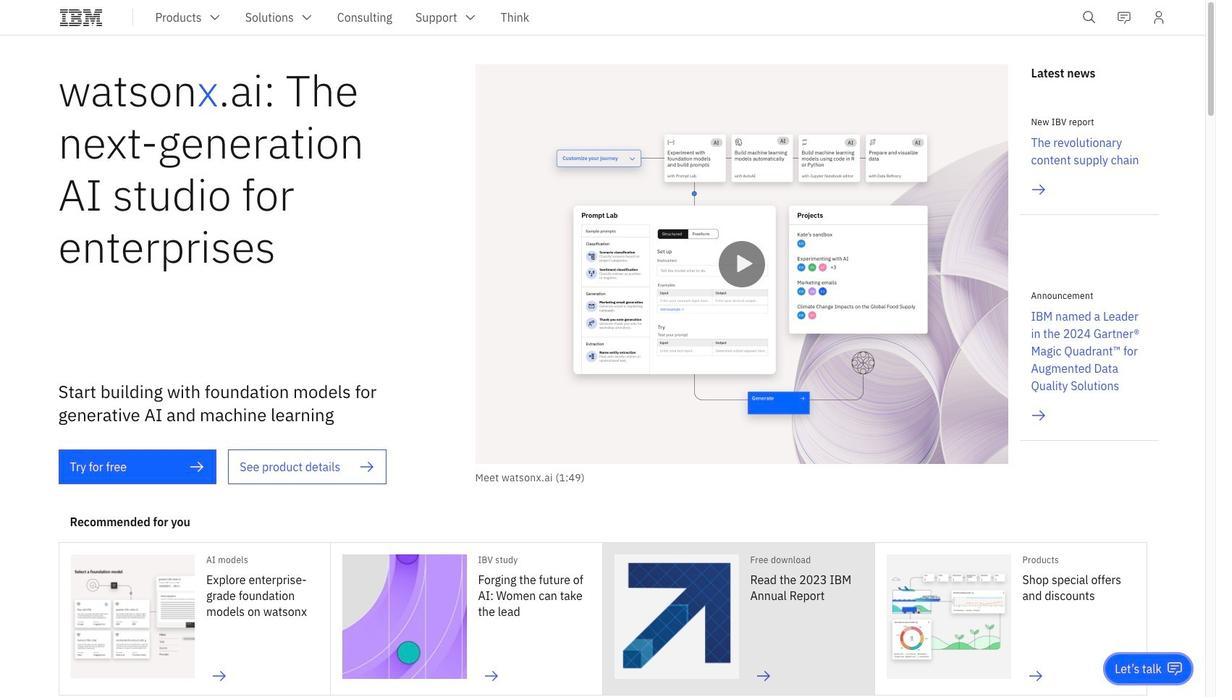 Task type: locate. For each thing, give the bounding box(es) containing it.
let's talk element
[[1115, 661, 1162, 677]]



